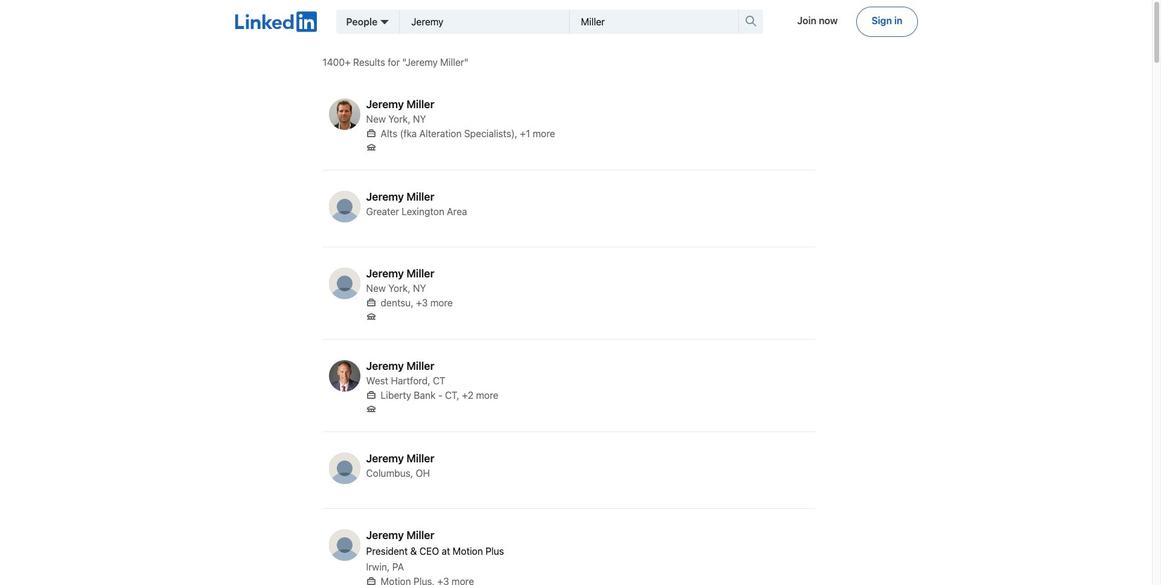 Task type: locate. For each thing, give the bounding box(es) containing it.
svg image
[[366, 129, 376, 139], [366, 143, 376, 153], [366, 298, 376, 308], [366, 313, 376, 322], [366, 577, 376, 586]]

1 svg image from the top
[[366, 129, 376, 139]]

jeremy miller image
[[328, 97, 361, 131], [328, 190, 361, 224], [328, 267, 361, 301], [328, 359, 361, 393], [328, 452, 361, 486], [328, 529, 361, 562]]

4 jeremy miller image from the top
[[328, 359, 361, 393]]

5 jeremy miller image from the top
[[328, 452, 361, 486]]

2 svg image from the top
[[366, 405, 376, 415]]

svg image
[[366, 391, 376, 400], [366, 405, 376, 415]]

3 svg image from the top
[[366, 298, 376, 308]]

4 svg image from the top
[[366, 313, 376, 322]]

6 jeremy miller image from the top
[[328, 529, 361, 562]]

none search field inside primary element
[[400, 10, 764, 34]]

None search field
[[400, 10, 764, 34]]

Last Name search field
[[579, 15, 719, 28]]

0 vertical spatial svg image
[[366, 391, 376, 400]]

1 vertical spatial svg image
[[366, 405, 376, 415]]



Task type: vqa. For each thing, say whether or not it's contained in the screenshot.
the topmost svg image
yes



Task type: describe. For each thing, give the bounding box(es) containing it.
primary element
[[235, 0, 917, 46]]

5 svg image from the top
[[366, 577, 376, 586]]

1 svg image from the top
[[366, 391, 376, 400]]

3 jeremy miller image from the top
[[328, 267, 361, 301]]

2 svg image from the top
[[366, 143, 376, 153]]

1 jeremy miller image from the top
[[328, 97, 361, 131]]

First Name search field
[[410, 15, 550, 28]]

2 jeremy miller image from the top
[[328, 190, 361, 224]]



